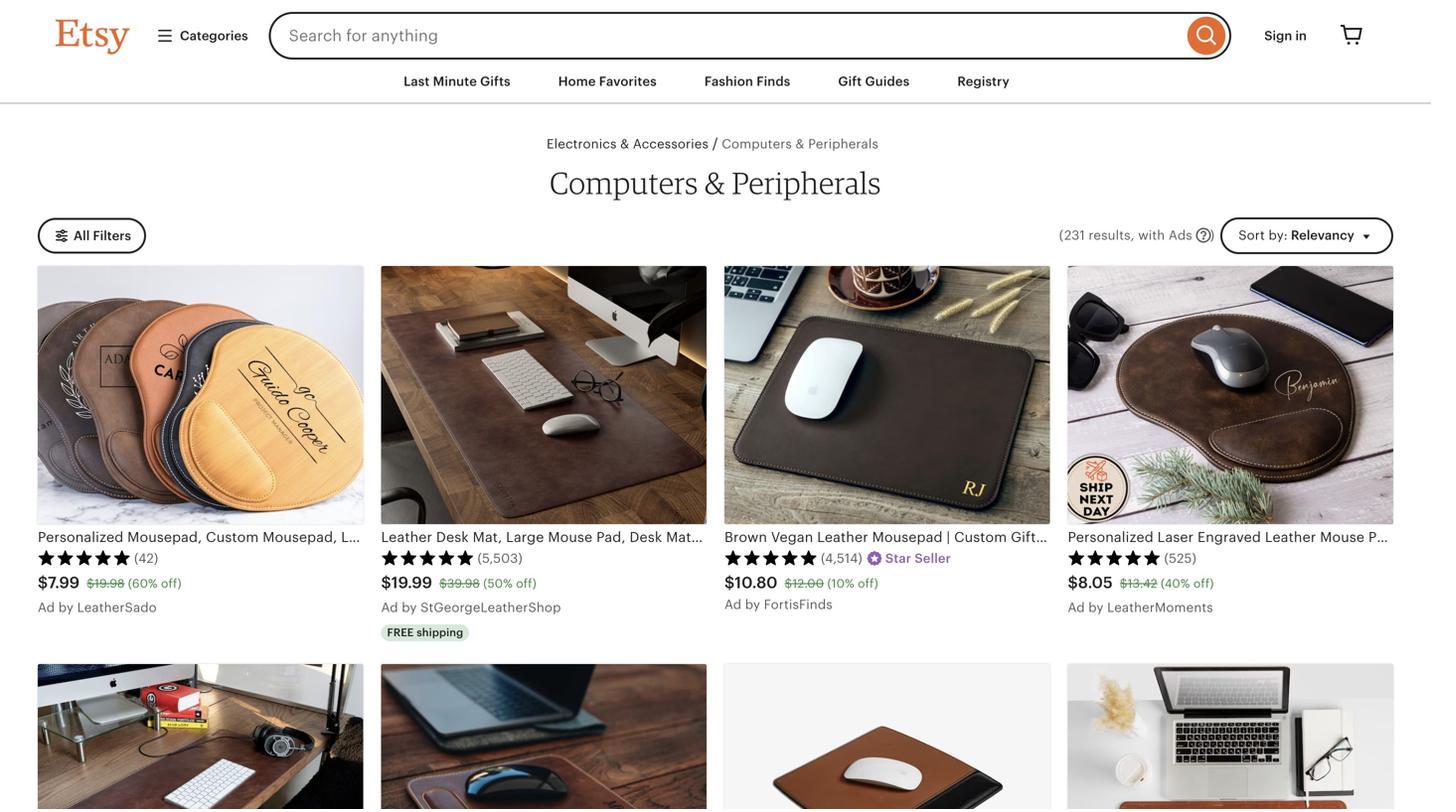 Task type: locate. For each thing, give the bounding box(es) containing it.
ads
[[1169, 228, 1192, 243]]

computers
[[722, 137, 792, 152], [550, 164, 698, 201]]

10.80
[[735, 575, 778, 592]]

& for peripherals
[[705, 164, 726, 201]]

off) inside $ 10.80 $ 12.00 (10% off) a d b y fortisfinds
[[858, 577, 878, 591]]

off) right (10%
[[858, 577, 878, 591]]

finds
[[757, 74, 790, 89]]

leathermoments
[[1107, 601, 1213, 616]]

off) right the (40%
[[1193, 577, 1214, 591]]

1 vertical spatial computers
[[550, 164, 698, 201]]

d down the 7.99
[[46, 601, 55, 616]]

electronics
[[547, 137, 617, 152]]

0 vertical spatial computers
[[722, 137, 792, 152]]

5 out of 5 stars image
[[38, 550, 131, 566], [381, 550, 475, 566], [725, 550, 818, 566], [1068, 550, 1161, 566]]

b down the 7.99
[[58, 601, 67, 616]]

1 vertical spatial peripherals
[[732, 164, 881, 201]]

computers down electronics & accessories link
[[550, 164, 698, 201]]

off) right '(60%'
[[161, 577, 182, 591]]

4 off) from the left
[[1193, 577, 1214, 591]]

2 5 out of 5 stars image from the left
[[381, 550, 475, 566]]

5 out of 5 stars image up 10.80
[[725, 550, 818, 566]]

$ 7.99 $ 19.98 (60% off)
[[38, 575, 182, 592]]

& right electronics
[[620, 137, 629, 152]]

a for 19.99
[[381, 601, 390, 616]]

13.42
[[1128, 577, 1158, 591]]

b down the 8.05
[[1088, 601, 1097, 616]]

None search field
[[269, 12, 1232, 60]]

filters
[[93, 228, 131, 243]]

12.00
[[792, 577, 824, 591]]

free
[[387, 627, 414, 639]]

personalized top grain leather large mouse pad, hand crafted customized desk pad, extended mouse pad, custom desk accessories image
[[38, 665, 363, 810]]

sign
[[1264, 28, 1292, 43]]

d inside $ 10.80 $ 12.00 (10% off) a d b y fortisfinds
[[733, 598, 742, 613]]

& down fashion finds link
[[795, 137, 805, 152]]

a down $ 7.99 $ 19.98 (60% off)
[[38, 601, 47, 616]]

banner
[[20, 0, 1411, 60]]

off) right (50%
[[516, 577, 537, 591]]

y for 8.05
[[1097, 601, 1104, 616]]

a up free
[[381, 601, 390, 616]]

d
[[733, 598, 742, 613], [46, 601, 55, 616], [390, 601, 398, 616], [1077, 601, 1085, 616]]

d for 19.99
[[390, 601, 398, 616]]

menu bar
[[20, 60, 1411, 105]]

off) inside $ 7.99 $ 19.98 (60% off)
[[161, 577, 182, 591]]

y down 10.80
[[753, 598, 760, 613]]

1 horizontal spatial computers
[[722, 137, 792, 152]]

menu bar containing last minute gifts
[[20, 60, 1411, 105]]

categories button
[[141, 18, 263, 54]]

(60%
[[128, 577, 158, 591]]

a d b y stgeorgeleathershop
[[381, 601, 561, 616]]

&
[[620, 137, 629, 152], [795, 137, 805, 152], [705, 164, 726, 201]]

b inside $ 10.80 $ 12.00 (10% off) a d b y fortisfinds
[[745, 598, 753, 613]]

(10%
[[827, 577, 855, 591]]

b down 10.80
[[745, 598, 753, 613]]

d down the 8.05
[[1077, 601, 1085, 616]]

$ 19.99 $ 39.98 (50% off)
[[381, 575, 537, 592]]

(50%
[[483, 577, 513, 591]]

a
[[725, 598, 733, 613], [38, 601, 47, 616], [381, 601, 390, 616], [1068, 601, 1077, 616]]

d for 7.99
[[46, 601, 55, 616]]

accessories
[[633, 137, 709, 152]]

$ inside "$ 19.99 $ 39.98 (50% off)"
[[439, 577, 447, 591]]

d for 8.05
[[1077, 601, 1085, 616]]

y
[[753, 598, 760, 613], [66, 601, 74, 616], [410, 601, 417, 616], [1097, 601, 1104, 616]]

registry link
[[942, 64, 1025, 100]]

y for 7.99
[[66, 601, 74, 616]]

off) inside "$ 19.99 $ 39.98 (50% off)"
[[516, 577, 537, 591]]

results,
[[1089, 228, 1135, 243]]

a left fortisfinds
[[725, 598, 733, 613]]

19.99
[[391, 575, 432, 592]]

star
[[885, 552, 911, 566]]

3 off) from the left
[[858, 577, 878, 591]]

5 out of 5 stars image for 19.99
[[381, 550, 475, 566]]

5 out of 5 stars image up the 8.05
[[1068, 550, 1161, 566]]

with ads
[[1138, 228, 1192, 243]]

1 off) from the left
[[161, 577, 182, 591]]

0 vertical spatial peripherals
[[808, 137, 879, 152]]

minute
[[433, 74, 477, 89]]

home favorites link
[[543, 64, 672, 100]]

all filters
[[74, 228, 131, 243]]

2 off) from the left
[[516, 577, 537, 591]]

relevancy
[[1291, 228, 1354, 243]]

fortisfinds
[[764, 598, 833, 613]]

computers right /
[[722, 137, 792, 152]]

fashion finds
[[704, 74, 790, 89]]

Search for anything text field
[[269, 12, 1183, 60]]

computers inside electronics & accessories / computers & peripherals
[[722, 137, 792, 152]]

& down /
[[705, 164, 726, 201]]

stgeorgeleathershop
[[420, 601, 561, 616]]

last minute gifts link
[[389, 64, 525, 100]]

gifts
[[480, 74, 511, 89]]

peripherals
[[808, 137, 879, 152], [732, 164, 881, 201]]

b up free
[[402, 601, 410, 616]]

off) inside $ 8.05 $ 13.42 (40% off)
[[1193, 577, 1214, 591]]

desk pad leather and felt, leather desk blotter, custom size, custom leather mat for desk image
[[1068, 665, 1393, 810]]

home
[[558, 74, 596, 89]]

personalized laser engraved leather mouse pad, custom mouse pad with wrist rest, brown art mouse pad for office gifts image
[[1068, 266, 1393, 525]]

sort by: relevancy
[[1239, 228, 1354, 243]]

19.98
[[94, 577, 125, 591]]

gift
[[838, 74, 862, 89]]

(40%
[[1161, 577, 1190, 591]]

1 horizontal spatial &
[[705, 164, 726, 201]]

4 5 out of 5 stars image from the left
[[1068, 550, 1161, 566]]

3 5 out of 5 stars image from the left
[[725, 550, 818, 566]]

b
[[745, 598, 753, 613], [58, 601, 67, 616], [402, 601, 410, 616], [1088, 601, 1097, 616]]

(4,514)
[[821, 552, 863, 566]]

pegai leather mouse pad, personalized gift, computer tech desk pad, monogrammed | bumpy brown image
[[725, 665, 1050, 810]]

free shipping
[[387, 627, 463, 639]]

last minute gifts
[[404, 74, 511, 89]]

0 horizontal spatial &
[[620, 137, 629, 152]]

electronics & accessories / computers & peripherals
[[547, 136, 879, 152]]

y down the 8.05
[[1097, 601, 1104, 616]]

a for 7.99
[[38, 601, 47, 616]]

y down "19.99"
[[410, 601, 417, 616]]

0 horizontal spatial computers
[[550, 164, 698, 201]]

b for 19.99
[[402, 601, 410, 616]]

d down 10.80
[[733, 598, 742, 613]]

1 5 out of 5 stars image from the left
[[38, 550, 131, 566]]

registry
[[957, 74, 1010, 89]]

(525)
[[1164, 552, 1197, 566]]

b for 8.05
[[1088, 601, 1097, 616]]

(5,503)
[[478, 552, 523, 566]]

& for accessories
[[620, 137, 629, 152]]

a down $ 8.05 $ 13.42 (40% off)
[[1068, 601, 1077, 616]]

y down the 7.99
[[66, 601, 74, 616]]

off)
[[161, 577, 182, 591], [516, 577, 537, 591], [858, 577, 878, 591], [1193, 577, 1214, 591]]

gift guides
[[838, 74, 910, 89]]

5 out of 5 stars image up the 7.99
[[38, 550, 131, 566]]

$
[[38, 575, 48, 592], [381, 575, 391, 592], [725, 575, 735, 592], [1068, 575, 1078, 592], [87, 577, 94, 591], [439, 577, 447, 591], [785, 577, 792, 591], [1120, 577, 1128, 591]]

d up free
[[390, 601, 398, 616]]

5 out of 5 stars image up "19.99"
[[381, 550, 475, 566]]



Task type: describe. For each thing, give the bounding box(es) containing it.
(42)
[[134, 552, 158, 566]]

( 231 results,
[[1059, 228, 1135, 243]]

off) for 7.99
[[161, 577, 182, 591]]

7.99
[[48, 575, 80, 592]]

a inside $ 10.80 $ 12.00 (10% off) a d b y fortisfinds
[[725, 598, 733, 613]]

39.98
[[447, 577, 480, 591]]

computers & peripherals
[[550, 164, 881, 201]]

in
[[1295, 28, 1307, 43]]

sign in button
[[1249, 18, 1322, 54]]

personalized mousepad, custom mousepad, leather mousepad, coworker gift, christmas gift, desk accessories, ergonomic mousepad, office decor image
[[38, 266, 363, 525]]

all
[[74, 228, 90, 243]]

$ 10.80 $ 12.00 (10% off) a d b y fortisfinds
[[725, 575, 878, 613]]

5 out of 5 stars image for 8.05
[[1068, 550, 1161, 566]]

a d b y leathermoments
[[1068, 601, 1213, 616]]

$ inside $ 7.99 $ 19.98 (60% off)
[[87, 577, 94, 591]]

off) for 8.05
[[1193, 577, 1214, 591]]

off) for 19.99
[[516, 577, 537, 591]]

fashion finds link
[[690, 64, 805, 100]]

a for 8.05
[[1068, 601, 1077, 616]]

$ inside $ 8.05 $ 13.42 (40% off)
[[1120, 577, 1128, 591]]

all filters button
[[38, 218, 146, 254]]

$ 8.05 $ 13.42 (40% off)
[[1068, 575, 1214, 592]]

off) for 10.80
[[858, 577, 878, 591]]

leather desk mat, large mouse pad, desk mat, desk pad, genuine leather desk mat, office decor, desk accessories, leather desk pad image
[[381, 266, 707, 525]]

5 out of 5 stars image for 10.80
[[725, 550, 818, 566]]

(
[[1059, 228, 1064, 243]]

2 horizontal spatial &
[[795, 137, 805, 152]]

8.05
[[1078, 575, 1113, 592]]

y for 19.99
[[410, 601, 417, 616]]

home favorites
[[558, 74, 657, 89]]

last
[[404, 74, 430, 89]]

sign in
[[1264, 28, 1307, 43]]

with
[[1138, 228, 1165, 243]]

gift guides link
[[823, 64, 925, 100]]

231
[[1064, 228, 1085, 243]]

categories
[[180, 28, 248, 43]]

sort
[[1239, 228, 1265, 243]]

seller
[[915, 552, 951, 566]]

y inside $ 10.80 $ 12.00 (10% off) a d b y fortisfinds
[[753, 598, 760, 613]]

by:
[[1269, 228, 1288, 243]]

a d b y leathersado
[[38, 601, 157, 616]]

electronics & accessories link
[[547, 136, 709, 152]]

star seller
[[885, 552, 951, 566]]

b for 7.99
[[58, 601, 67, 616]]

peripherals inside electronics & accessories / computers & peripherals
[[808, 137, 879, 152]]

/
[[712, 136, 718, 152]]

guides
[[865, 74, 910, 89]]

favorites
[[599, 74, 657, 89]]

)
[[1210, 228, 1215, 243]]

5 out of 5 stars image for 7.99
[[38, 550, 131, 566]]

personalized top grain leather mousepad with wrist rest, hand crafted custom computer mousepad, ergonomic large office mousepad, mouse pads image
[[381, 665, 707, 810]]

fashion
[[704, 74, 753, 89]]

brown vegan leather mousepad | custom gifts for dad | valentines day gift for him | men christmas gift | office mouse mat | coworker gift image
[[725, 266, 1050, 525]]

shipping
[[417, 627, 463, 639]]

banner containing categories
[[20, 0, 1411, 60]]

leathersado
[[77, 601, 157, 616]]



Task type: vqa. For each thing, say whether or not it's contained in the screenshot.
d associated with 19.99
yes



